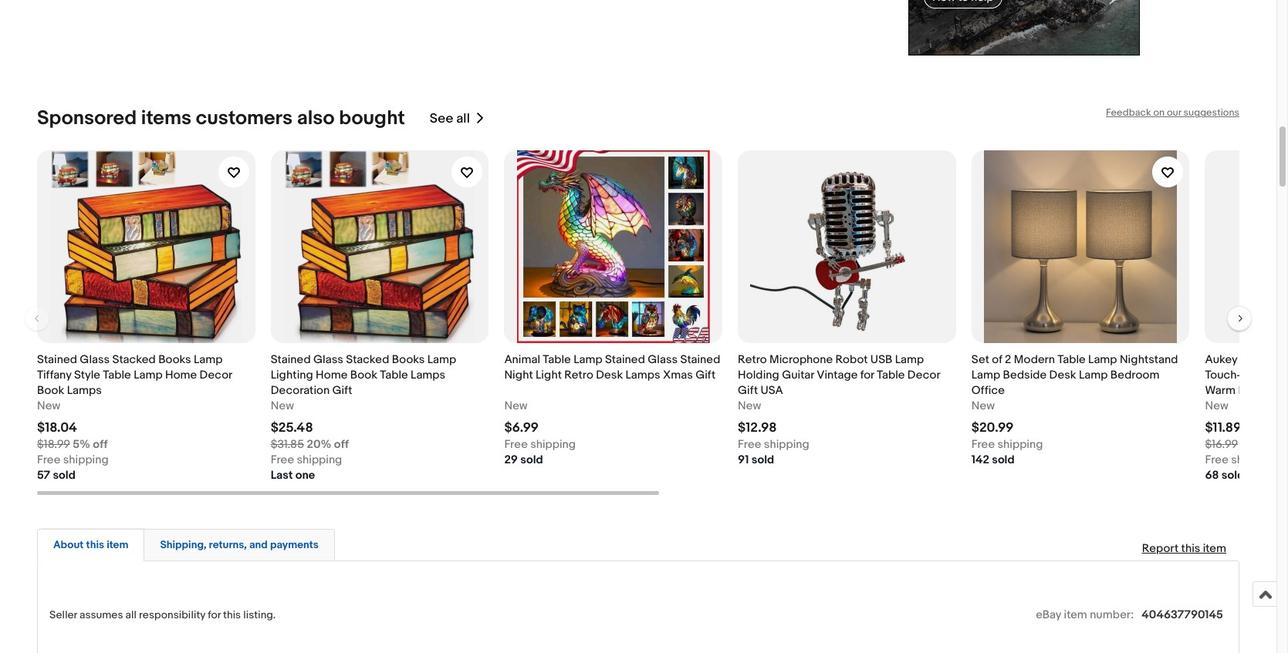 Task type: describe. For each thing, give the bounding box(es) containing it.
table inside stained glass stacked books lamp tiffany style table lamp home decor book lamps new $18.04 $18.99 5% off free shipping 57 sold
[[103, 369, 131, 383]]

returns,
[[209, 539, 247, 552]]

retro inside animal table lamp stained glass stained night light retro desk lamps xmas gift
[[565, 369, 594, 383]]

table inside aukey table lam new $11.89 $16.99 free shipping 68 sold
[[1241, 353, 1269, 368]]

free shipping text field down $16.99
[[1206, 453, 1277, 469]]

$25.48
[[271, 421, 313, 437]]

shipping inside aukey table lam new $11.89 $16.99 free shipping 68 sold
[[1232, 453, 1277, 468]]

style
[[74, 369, 100, 383]]

$16.99
[[1206, 438, 1238, 453]]

holding
[[738, 369, 780, 383]]

seller assumes all responsibility for this listing.
[[49, 609, 276, 623]]

light
[[536, 369, 562, 383]]

free shipping text field down 20%
[[271, 453, 342, 469]]

ebay item number: 404637790145
[[1036, 609, 1224, 623]]

feedback on our suggestions
[[1106, 107, 1240, 119]]

report
[[1142, 542, 1179, 557]]

tiffany
[[37, 369, 71, 383]]

all inside "link"
[[457, 111, 470, 127]]

68 sold text field
[[1206, 469, 1245, 484]]

decoration
[[271, 384, 330, 399]]

aukey
[[1206, 353, 1238, 368]]

$31.85
[[271, 438, 304, 453]]

glass for $25.48
[[313, 353, 343, 368]]

sponsored items customers also bought
[[37, 107, 405, 131]]

desk for animal table lamp stained glass stained night light retro desk lamps xmas gift
[[596, 369, 623, 383]]

previous price $18.99 5% off text field
[[37, 438, 108, 453]]

29 sold text field
[[504, 453, 543, 469]]

bedside
[[1003, 369, 1047, 383]]

new inside new $6.99 free shipping 29 sold
[[504, 399, 528, 414]]

$6.99 text field
[[504, 421, 539, 437]]

3 stained from the left
[[605, 353, 645, 368]]

feedback
[[1106, 107, 1152, 119]]

lamp inside stained glass stacked books lamp lighting home book table lamps decoration gift new $25.48 $31.85 20% off free shipping last one
[[428, 353, 456, 368]]

sold inside retro microphone robot usb lamp holding guitar vintage for table decor gift usa new $12.98 free shipping 91 sold
[[752, 453, 775, 468]]

about this item
[[53, 539, 128, 552]]

book inside stained glass stacked books lamp lighting home book table lamps decoration gift new $25.48 $31.85 20% off free shipping last one
[[350, 369, 378, 383]]

shipping inside set of 2 modern table lamp nightstand lamp bedside desk lamp  bedroom office new $20.99 free shipping 142 sold
[[998, 438, 1043, 453]]

$6.99
[[504, 421, 539, 437]]

1 vertical spatial for
[[208, 609, 221, 623]]

office
[[972, 384, 1005, 399]]

items
[[141, 107, 192, 131]]

lamp inside retro microphone robot usb lamp holding guitar vintage for table decor gift usa new $12.98 free shipping 91 sold
[[895, 353, 924, 368]]

customers
[[196, 107, 293, 131]]

stained inside stained glass stacked books lamp lighting home book table lamps decoration gift new $25.48 $31.85 20% off free shipping last one
[[271, 353, 311, 368]]

404637790145
[[1142, 609, 1224, 623]]

robot
[[836, 353, 868, 368]]

new inside set of 2 modern table lamp nightstand lamp bedside desk lamp  bedroom office new $20.99 free shipping 142 sold
[[972, 399, 995, 414]]

$18.04
[[37, 421, 77, 437]]

new text field for $18.04
[[37, 399, 60, 415]]

glass for new
[[80, 353, 110, 368]]

seller
[[49, 609, 77, 623]]

lam
[[1271, 353, 1289, 368]]

$11.89 text field
[[1206, 421, 1242, 437]]

1 horizontal spatial free shipping text field
[[504, 438, 576, 453]]

usa
[[761, 384, 783, 399]]

animal
[[504, 353, 540, 368]]

$25.48 text field
[[271, 421, 313, 437]]

of
[[992, 353, 1003, 368]]

2
[[1005, 353, 1012, 368]]

books for $25.48
[[392, 353, 425, 368]]

set of 2 modern table lamp nightstand lamp bedside desk lamp  bedroom office new $20.99 free shipping 142 sold
[[972, 353, 1179, 468]]

free inside stained glass stacked books lamp lighting home book table lamps decoration gift new $25.48 $31.85 20% off free shipping last one
[[271, 453, 294, 468]]

number:
[[1090, 609, 1134, 623]]

new inside retro microphone robot usb lamp holding guitar vintage for table decor gift usa new $12.98 free shipping 91 sold
[[738, 399, 762, 414]]

new text field for $25.48
[[271, 399, 294, 415]]

lamps inside stained glass stacked books lamp lighting home book table lamps decoration gift new $25.48 $31.85 20% off free shipping last one
[[411, 369, 446, 383]]

for inside retro microphone robot usb lamp holding guitar vintage for table decor gift usa new $12.98 free shipping 91 sold
[[861, 369, 875, 383]]

$20.99
[[972, 421, 1014, 437]]

about
[[53, 539, 84, 552]]

stacked for $18.04
[[112, 353, 156, 368]]

glass inside animal table lamp stained glass stained night light retro desk lamps xmas gift
[[648, 353, 678, 368]]

this for about
[[86, 539, 104, 552]]

feedback on our suggestions link
[[1106, 107, 1240, 119]]

$11.89
[[1206, 421, 1242, 437]]

also
[[297, 107, 335, 131]]

free inside new $6.99 free shipping 29 sold
[[504, 438, 528, 453]]

new inside stained glass stacked books lamp lighting home book table lamps decoration gift new $25.48 $31.85 20% off free shipping last one
[[271, 399, 294, 414]]

shipping,
[[160, 539, 207, 552]]

nightstand
[[1120, 353, 1179, 368]]

1 horizontal spatial this
[[223, 609, 241, 623]]

payments
[[270, 539, 319, 552]]

20%
[[307, 438, 332, 453]]

responsibility
[[139, 609, 205, 623]]

lamps inside stained glass stacked books lamp tiffany style table lamp home decor book lamps new $18.04 $18.99 5% off free shipping 57 sold
[[67, 384, 102, 399]]

57
[[37, 469, 50, 484]]

about this item button
[[53, 538, 128, 553]]

table inside retro microphone robot usb lamp holding guitar vintage for table decor gift usa new $12.98 free shipping 91 sold
[[877, 369, 905, 383]]

shipping inside retro microphone robot usb lamp holding guitar vintage for table decor gift usa new $12.98 free shipping 91 sold
[[764, 438, 810, 453]]

new text field for $11.89
[[1206, 399, 1229, 415]]

shipping inside stained glass stacked books lamp lighting home book table lamps decoration gift new $25.48 $31.85 20% off free shipping last one
[[297, 453, 342, 468]]

previous price $31.85 20% off text field
[[271, 438, 349, 453]]

item for about this item
[[107, 539, 128, 552]]

retro inside retro microphone robot usb lamp holding guitar vintage for table decor gift usa new $12.98 free shipping 91 sold
[[738, 353, 767, 368]]

books for $18.04
[[158, 353, 191, 368]]

guitar
[[782, 369, 815, 383]]

shipping, returns, and payments button
[[160, 538, 319, 553]]



Task type: vqa. For each thing, say whether or not it's contained in the screenshot.
Oct
no



Task type: locate. For each thing, give the bounding box(es) containing it.
shipping down 20%
[[297, 453, 342, 468]]

2 horizontal spatial item
[[1204, 542, 1227, 557]]

new text field for $20.99
[[972, 399, 995, 415]]

previous price $16.99 30% off text field
[[1206, 438, 1283, 453]]

1 new text field from the left
[[37, 399, 60, 415]]

on
[[1154, 107, 1165, 119]]

new inside stained glass stacked books lamp tiffany style table lamp home decor book lamps new $18.04 $18.99 5% off free shipping 57 sold
[[37, 399, 60, 414]]

new down decoration
[[271, 399, 294, 414]]

$20.99 text field
[[972, 421, 1014, 437]]

home inside stained glass stacked books lamp lighting home book table lamps decoration gift new $25.48 $31.85 20% off free shipping last one
[[316, 369, 348, 383]]

new text field up $12.98
[[738, 399, 762, 415]]

2 new text field from the left
[[504, 399, 528, 415]]

gift inside stained glass stacked books lamp lighting home book table lamps decoration gift new $25.48 $31.85 20% off free shipping last one
[[332, 384, 353, 399]]

Free shipping text field
[[504, 438, 576, 453], [37, 453, 109, 469]]

this for report
[[1182, 542, 1201, 557]]

91
[[738, 453, 749, 468]]

new text field up "$25.48"
[[271, 399, 294, 415]]

1 horizontal spatial desk
[[1050, 369, 1077, 383]]

report this item link
[[1135, 535, 1235, 565]]

2 new text field from the left
[[1206, 399, 1229, 415]]

decor for $12.98
[[908, 369, 940, 383]]

free shipping text field down $6.99
[[504, 438, 576, 453]]

item inside "report this item" link
[[1204, 542, 1227, 557]]

new inside aukey table lam new $11.89 $16.99 free shipping 68 sold
[[1206, 399, 1229, 414]]

suggestions
[[1184, 107, 1240, 119]]

0 horizontal spatial off
[[93, 438, 108, 453]]

1 books from the left
[[158, 353, 191, 368]]

2 desk from the left
[[1050, 369, 1077, 383]]

shipping down 5%
[[63, 453, 109, 468]]

desk
[[596, 369, 623, 383], [1050, 369, 1077, 383]]

for right responsibility at left
[[208, 609, 221, 623]]

retro microphone robot usb lamp holding guitar vintage for table decor gift usa new $12.98 free shipping 91 sold
[[738, 353, 940, 468]]

4 new from the left
[[738, 399, 762, 414]]

for
[[861, 369, 875, 383], [208, 609, 221, 623]]

free shipping text field down $20.99 at the bottom
[[972, 438, 1043, 453]]

0 horizontal spatial this
[[86, 539, 104, 552]]

2 glass from the left
[[313, 353, 343, 368]]

book inside stained glass stacked books lamp tiffany style table lamp home decor book lamps new $18.04 $18.99 5% off free shipping 57 sold
[[37, 384, 64, 399]]

free
[[504, 438, 528, 453], [738, 438, 762, 453], [972, 438, 995, 453], [37, 453, 61, 468], [271, 453, 294, 468], [1206, 453, 1229, 468]]

free shipping text field down the $12.98 text box
[[738, 438, 810, 453]]

item right ebay
[[1064, 609, 1088, 623]]

142
[[972, 453, 990, 468]]

stacked inside stained glass stacked books lamp tiffany style table lamp home decor book lamps new $18.04 $18.99 5% off free shipping 57 sold
[[112, 353, 156, 368]]

0 horizontal spatial book
[[37, 384, 64, 399]]

books
[[158, 353, 191, 368], [392, 353, 425, 368]]

sold right 68
[[1222, 469, 1245, 484]]

sold right 91
[[752, 453, 775, 468]]

item right about
[[107, 539, 128, 552]]

0 vertical spatial for
[[861, 369, 875, 383]]

lamp
[[194, 353, 223, 368], [428, 353, 456, 368], [574, 353, 603, 368], [895, 353, 924, 368], [1089, 353, 1118, 368], [134, 369, 163, 383], [972, 369, 1001, 383], [1079, 369, 1108, 383]]

our
[[1167, 107, 1182, 119]]

142 sold text field
[[972, 453, 1015, 469]]

lighting
[[271, 369, 313, 383]]

sold inside set of 2 modern table lamp nightstand lamp bedside desk lamp  bedroom office new $20.99 free shipping 142 sold
[[992, 453, 1015, 468]]

advertisement region
[[909, 0, 1140, 56]]

retro
[[738, 353, 767, 368], [565, 369, 594, 383]]

one
[[296, 469, 315, 484]]

1 horizontal spatial all
[[457, 111, 470, 127]]

new text field up $18.04 at the left bottom
[[37, 399, 60, 415]]

item right report
[[1204, 542, 1227, 557]]

2 home from the left
[[316, 369, 348, 383]]

new text field up $6.99
[[504, 399, 528, 415]]

stacked for $25.48
[[346, 353, 390, 368]]

2 stained from the left
[[271, 353, 311, 368]]

free up 91
[[738, 438, 762, 453]]

stained glass stacked books lamp tiffany style table lamp home decor book lamps new $18.04 $18.99 5% off free shipping 57 sold
[[37, 353, 232, 484]]

2 new from the left
[[271, 399, 294, 414]]

1 horizontal spatial gift
[[696, 369, 716, 383]]

1 home from the left
[[165, 369, 197, 383]]

off right 20%
[[334, 438, 349, 453]]

1 glass from the left
[[80, 353, 110, 368]]

5%
[[73, 438, 90, 453]]

sold inside aukey table lam new $11.89 $16.99 free shipping 68 sold
[[1222, 469, 1245, 484]]

tab list
[[37, 527, 1240, 562]]

0 horizontal spatial item
[[107, 539, 128, 552]]

glass up 'xmas' on the bottom of page
[[648, 353, 678, 368]]

sold inside stained glass stacked books lamp tiffany style table lamp home decor book lamps new $18.04 $18.99 5% off free shipping 57 sold
[[53, 469, 76, 484]]

0 horizontal spatial free shipping text field
[[37, 453, 109, 469]]

free inside stained glass stacked books lamp tiffany style table lamp home decor book lamps new $18.04 $18.99 5% off free shipping 57 sold
[[37, 453, 61, 468]]

2 stacked from the left
[[346, 353, 390, 368]]

book
[[350, 369, 378, 383], [37, 384, 64, 399]]

night
[[504, 369, 533, 383]]

68
[[1206, 469, 1220, 484]]

4 new text field from the left
[[972, 399, 995, 415]]

1 horizontal spatial stacked
[[346, 353, 390, 368]]

free down $18.99
[[37, 453, 61, 468]]

off right 5%
[[93, 438, 108, 453]]

off inside stained glass stacked books lamp tiffany style table lamp home decor book lamps new $18.04 $18.99 5% off free shipping 57 sold
[[93, 438, 108, 453]]

item for report this item
[[1204, 542, 1227, 557]]

gift right 'xmas' on the bottom of page
[[696, 369, 716, 383]]

new text field down office
[[972, 399, 995, 415]]

sold right 142 at the bottom right of page
[[992, 453, 1015, 468]]

$18.99
[[37, 438, 70, 453]]

item
[[107, 539, 128, 552], [1204, 542, 1227, 557], [1064, 609, 1088, 623]]

0 horizontal spatial decor
[[200, 369, 232, 383]]

Last one text field
[[271, 469, 315, 484]]

modern
[[1014, 353, 1055, 368]]

glass inside stained glass stacked books lamp tiffany style table lamp home decor book lamps new $18.04 $18.99 5% off free shipping 57 sold
[[80, 353, 110, 368]]

1 decor from the left
[[200, 369, 232, 383]]

0 horizontal spatial new text field
[[271, 399, 294, 415]]

1 horizontal spatial new text field
[[1206, 399, 1229, 415]]

1 horizontal spatial home
[[316, 369, 348, 383]]

4 stained from the left
[[681, 353, 721, 368]]

desk down modern
[[1050, 369, 1077, 383]]

New text field
[[271, 399, 294, 415], [1206, 399, 1229, 415]]

aukey table lam new $11.89 $16.99 free shipping 68 sold
[[1206, 353, 1289, 484]]

desk inside set of 2 modern table lamp nightstand lamp bedside desk lamp  bedroom office new $20.99 free shipping 142 sold
[[1050, 369, 1077, 383]]

shipping up 29 sold text box
[[531, 438, 576, 453]]

xmas
[[663, 369, 693, 383]]

gift
[[696, 369, 716, 383], [332, 384, 353, 399], [738, 384, 758, 399]]

new $6.99 free shipping 29 sold
[[504, 399, 576, 468]]

vintage
[[817, 369, 858, 383]]

29
[[504, 453, 518, 468]]

retro right light
[[565, 369, 594, 383]]

ebay
[[1036, 609, 1062, 623]]

0 horizontal spatial glass
[[80, 353, 110, 368]]

desk right light
[[596, 369, 623, 383]]

and
[[249, 539, 268, 552]]

sold
[[521, 453, 543, 468], [752, 453, 775, 468], [992, 453, 1015, 468], [53, 469, 76, 484], [1222, 469, 1245, 484]]

item inside about this item button
[[107, 539, 128, 552]]

0 horizontal spatial books
[[158, 353, 191, 368]]

1 horizontal spatial lamps
[[411, 369, 446, 383]]

stacked inside stained glass stacked books lamp lighting home book table lamps decoration gift new $25.48 $31.85 20% off free shipping last one
[[346, 353, 390, 368]]

1 horizontal spatial retro
[[738, 353, 767, 368]]

1 horizontal spatial item
[[1064, 609, 1088, 623]]

0 horizontal spatial desk
[[596, 369, 623, 383]]

see all
[[430, 111, 470, 127]]

0 horizontal spatial all
[[126, 609, 137, 623]]

this inside button
[[86, 539, 104, 552]]

table
[[543, 353, 571, 368], [1058, 353, 1086, 368], [1241, 353, 1269, 368], [103, 369, 131, 383], [380, 369, 408, 383], [877, 369, 905, 383]]

books inside stained glass stacked books lamp lighting home book table lamps decoration gift new $25.48 $31.85 20% off free shipping last one
[[392, 353, 425, 368]]

2 books from the left
[[392, 353, 425, 368]]

for down usb
[[861, 369, 875, 383]]

decor inside retro microphone robot usb lamp holding guitar vintage for table decor gift usa new $12.98 free shipping 91 sold
[[908, 369, 940, 383]]

all right assumes
[[126, 609, 137, 623]]

stained
[[37, 353, 77, 368], [271, 353, 311, 368], [605, 353, 645, 368], [681, 353, 721, 368]]

gift inside retro microphone robot usb lamp holding guitar vintage for table decor gift usa new $12.98 free shipping 91 sold
[[738, 384, 758, 399]]

0 horizontal spatial for
[[208, 609, 221, 623]]

0 vertical spatial book
[[350, 369, 378, 383]]

1 horizontal spatial glass
[[313, 353, 343, 368]]

sold inside new $6.99 free shipping 29 sold
[[521, 453, 543, 468]]

animal table lamp stained glass stained night light retro desk lamps xmas gift
[[504, 353, 721, 383]]

stacked
[[112, 353, 156, 368], [346, 353, 390, 368]]

decor
[[200, 369, 232, 383], [908, 369, 940, 383]]

0 vertical spatial retro
[[738, 353, 767, 368]]

lamps
[[411, 369, 446, 383], [626, 369, 661, 383], [67, 384, 102, 399]]

0 horizontal spatial gift
[[332, 384, 353, 399]]

see all link
[[430, 107, 486, 131]]

shipping up 142 sold text field
[[998, 438, 1043, 453]]

tab list containing about this item
[[37, 527, 1240, 562]]

2 horizontal spatial this
[[1182, 542, 1201, 557]]

1 vertical spatial book
[[37, 384, 64, 399]]

91 sold text field
[[738, 453, 775, 469]]

book down tiffany in the bottom of the page
[[37, 384, 64, 399]]

glass up decoration
[[313, 353, 343, 368]]

this right about
[[86, 539, 104, 552]]

$12.98
[[738, 421, 777, 437]]

Free shipping text field
[[738, 438, 810, 453], [972, 438, 1043, 453], [271, 453, 342, 469], [1206, 453, 1277, 469]]

See all text field
[[430, 111, 470, 127]]

off
[[93, 438, 108, 453], [334, 438, 349, 453]]

lamp inside animal table lamp stained glass stained night light retro desk lamps xmas gift
[[574, 353, 603, 368]]

book right lighting
[[350, 369, 378, 383]]

retro up 'holding'
[[738, 353, 767, 368]]

new up $11.89
[[1206, 399, 1229, 414]]

desk inside animal table lamp stained glass stained night light retro desk lamps xmas gift
[[596, 369, 623, 383]]

table inside animal table lamp stained glass stained night light retro desk lamps xmas gift
[[543, 353, 571, 368]]

1 new text field from the left
[[271, 399, 294, 415]]

home
[[165, 369, 197, 383], [316, 369, 348, 383]]

gift right decoration
[[332, 384, 353, 399]]

1 horizontal spatial for
[[861, 369, 875, 383]]

glass up style
[[80, 353, 110, 368]]

decor inside stained glass stacked books lamp tiffany style table lamp home decor book lamps new $18.04 $18.99 5% off free shipping 57 sold
[[200, 369, 232, 383]]

free up 142 at the bottom right of page
[[972, 438, 995, 453]]

1 horizontal spatial books
[[392, 353, 425, 368]]

new text field for $6.99
[[504, 399, 528, 415]]

desk for set of 2 modern table lamp nightstand lamp bedside desk lamp  bedroom office new $20.99 free shipping 142 sold
[[1050, 369, 1077, 383]]

free up "29"
[[504, 438, 528, 453]]

sponsored
[[37, 107, 137, 131]]

$18.04 text field
[[37, 421, 77, 437]]

0 vertical spatial all
[[457, 111, 470, 127]]

table inside set of 2 modern table lamp nightstand lamp bedside desk lamp  bedroom office new $20.99 free shipping 142 sold
[[1058, 353, 1086, 368]]

sold right "29"
[[521, 453, 543, 468]]

all right see
[[457, 111, 470, 127]]

new up $18.04 at the left bottom
[[37, 399, 60, 414]]

3 glass from the left
[[648, 353, 678, 368]]

2 decor from the left
[[908, 369, 940, 383]]

0 horizontal spatial stacked
[[112, 353, 156, 368]]

listing.
[[243, 609, 276, 623]]

2 off from the left
[[334, 438, 349, 453]]

1 vertical spatial retro
[[565, 369, 594, 383]]

3 new from the left
[[504, 399, 528, 414]]

gift inside animal table lamp stained glass stained night light retro desk lamps xmas gift
[[696, 369, 716, 383]]

new down office
[[972, 399, 995, 414]]

set
[[972, 353, 990, 368]]

stained inside stained glass stacked books lamp tiffany style table lamp home decor book lamps new $18.04 $18.99 5% off free shipping 57 sold
[[37, 353, 77, 368]]

gift for new
[[738, 384, 758, 399]]

sold right the 57
[[53, 469, 76, 484]]

shipping down $12.98
[[764, 438, 810, 453]]

decor for $18.04
[[200, 369, 232, 383]]

1 horizontal spatial off
[[334, 438, 349, 453]]

all
[[457, 111, 470, 127], [126, 609, 137, 623]]

last
[[271, 469, 293, 484]]

free shipping text field down 5%
[[37, 453, 109, 469]]

1 off from the left
[[93, 438, 108, 453]]

gift down 'holding'
[[738, 384, 758, 399]]

1 vertical spatial all
[[126, 609, 137, 623]]

free inside retro microphone robot usb lamp holding guitar vintage for table decor gift usa new $12.98 free shipping 91 sold
[[738, 438, 762, 453]]

6 new from the left
[[1206, 399, 1229, 414]]

gift for $25.48
[[332, 384, 353, 399]]

report this item
[[1142, 542, 1227, 557]]

new text field for $12.98
[[738, 399, 762, 415]]

1 horizontal spatial decor
[[908, 369, 940, 383]]

1 stained from the left
[[37, 353, 77, 368]]

free inside aukey table lam new $11.89 $16.99 free shipping 68 sold
[[1206, 453, 1229, 468]]

free inside set of 2 modern table lamp nightstand lamp bedside desk lamp  bedroom office new $20.99 free shipping 142 sold
[[972, 438, 995, 453]]

shipping inside new $6.99 free shipping 29 sold
[[531, 438, 576, 453]]

bedroom
[[1111, 369, 1160, 383]]

off inside stained glass stacked books lamp lighting home book table lamps decoration gift new $25.48 $31.85 20% off free shipping last one
[[334, 438, 349, 453]]

new up $12.98
[[738, 399, 762, 414]]

2 horizontal spatial gift
[[738, 384, 758, 399]]

shipping
[[531, 438, 576, 453], [764, 438, 810, 453], [998, 438, 1043, 453], [63, 453, 109, 468], [297, 453, 342, 468], [1232, 453, 1277, 468]]

0 horizontal spatial lamps
[[67, 384, 102, 399]]

new up $6.99
[[504, 399, 528, 414]]

bought
[[339, 107, 405, 131]]

lamps inside animal table lamp stained glass stained night light retro desk lamps xmas gift
[[626, 369, 661, 383]]

New text field
[[37, 399, 60, 415], [504, 399, 528, 415], [738, 399, 762, 415], [972, 399, 995, 415]]

stained glass stacked books lamp lighting home book table lamps decoration gift new $25.48 $31.85 20% off free shipping last one
[[271, 353, 456, 484]]

home inside stained glass stacked books lamp tiffany style table lamp home decor book lamps new $18.04 $18.99 5% off free shipping 57 sold
[[165, 369, 197, 383]]

this left listing.
[[223, 609, 241, 623]]

1 desk from the left
[[596, 369, 623, 383]]

usb
[[871, 353, 893, 368]]

0 horizontal spatial home
[[165, 369, 197, 383]]

3 new text field from the left
[[738, 399, 762, 415]]

see
[[430, 111, 454, 127]]

57 sold text field
[[37, 469, 76, 484]]

assumes
[[80, 609, 123, 623]]

glass inside stained glass stacked books lamp lighting home book table lamps decoration gift new $25.48 $31.85 20% off free shipping last one
[[313, 353, 343, 368]]

1 horizontal spatial book
[[350, 369, 378, 383]]

1 stacked from the left
[[112, 353, 156, 368]]

new text field up $11.89
[[1206, 399, 1229, 415]]

microphone
[[770, 353, 833, 368]]

2 horizontal spatial lamps
[[626, 369, 661, 383]]

table inside stained glass stacked books lamp lighting home book table lamps decoration gift new $25.48 $31.85 20% off free shipping last one
[[380, 369, 408, 383]]

5 new from the left
[[972, 399, 995, 414]]

shipping inside stained glass stacked books lamp tiffany style table lamp home decor book lamps new $18.04 $18.99 5% off free shipping 57 sold
[[63, 453, 109, 468]]

books inside stained glass stacked books lamp tiffany style table lamp home decor book lamps new $18.04 $18.99 5% off free shipping 57 sold
[[158, 353, 191, 368]]

free up last
[[271, 453, 294, 468]]

shipping, returns, and payments
[[160, 539, 319, 552]]

0 horizontal spatial retro
[[565, 369, 594, 383]]

shipping up 68 sold text box
[[1232, 453, 1277, 468]]

2 horizontal spatial glass
[[648, 353, 678, 368]]

$12.98 text field
[[738, 421, 777, 437]]

1 new from the left
[[37, 399, 60, 414]]

free down $16.99
[[1206, 453, 1229, 468]]

this right report
[[1182, 542, 1201, 557]]



